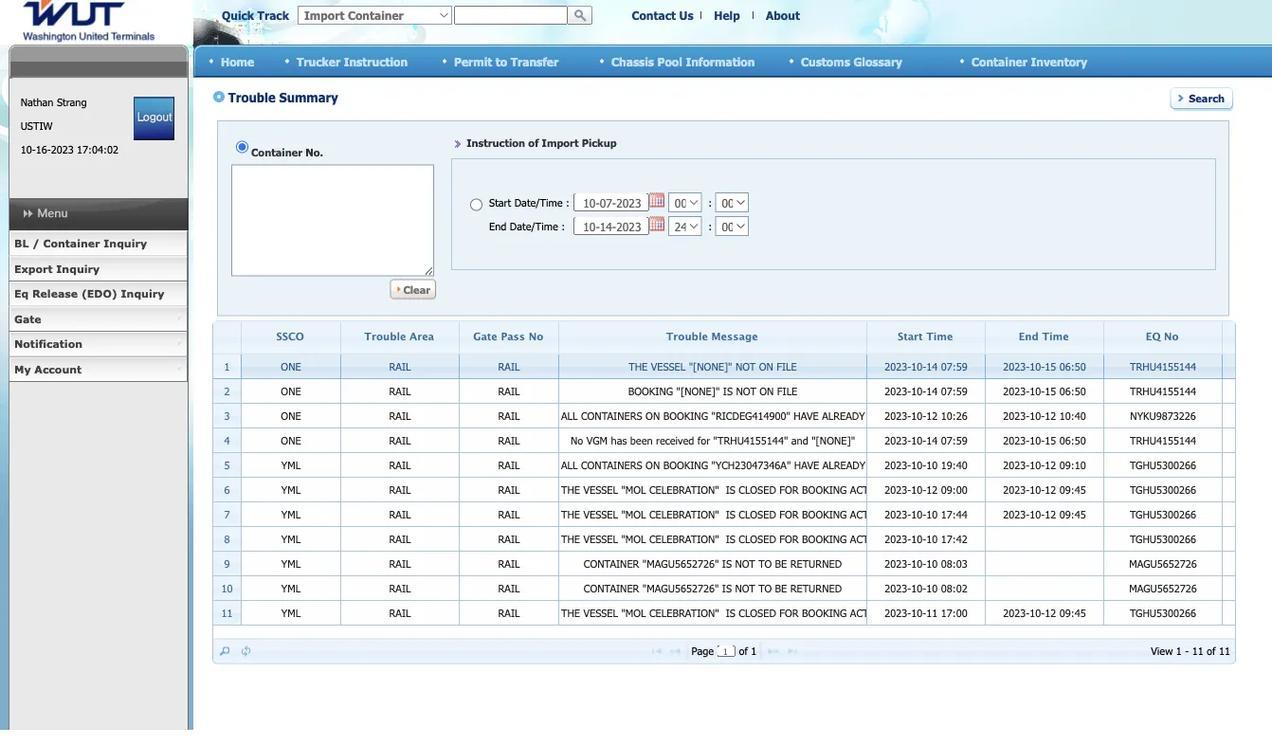 Task type: describe. For each thing, give the bounding box(es) containing it.
customs glossary
[[801, 54, 903, 68]]

about
[[766, 8, 800, 22]]

quick
[[222, 8, 254, 22]]

inquiry for (edo)
[[121, 287, 164, 300]]

eq release (edo) inquiry link
[[9, 282, 188, 307]]

10-16-2023 17:04:02
[[21, 143, 118, 156]]

contact us link
[[632, 8, 694, 22]]

bl / container inquiry
[[14, 237, 147, 250]]

help
[[714, 8, 740, 22]]

glossary
[[854, 54, 903, 68]]

strang
[[57, 96, 87, 109]]

us
[[679, 8, 694, 22]]

trucker
[[297, 54, 341, 68]]

my
[[14, 363, 31, 375]]

account
[[34, 363, 82, 375]]

inquiry for container
[[104, 237, 147, 250]]

quick track
[[222, 8, 289, 22]]

inventory
[[1031, 54, 1088, 68]]

track
[[258, 8, 289, 22]]

nathan strang
[[21, 96, 87, 109]]

information
[[686, 54, 755, 68]]

login image
[[134, 97, 175, 140]]

bl
[[14, 237, 29, 250]]

to
[[496, 54, 507, 68]]

my account link
[[9, 357, 188, 382]]

help link
[[714, 8, 740, 22]]

gate
[[14, 312, 41, 325]]



Task type: locate. For each thing, give the bounding box(es) containing it.
transfer
[[511, 54, 559, 68]]

bl / container inquiry link
[[9, 231, 188, 256]]

customs
[[801, 54, 850, 68]]

notification
[[14, 338, 83, 350]]

container left inventory on the right top
[[972, 54, 1028, 68]]

permit to transfer
[[454, 54, 559, 68]]

contact
[[632, 8, 676, 22]]

inquiry right (edo)
[[121, 287, 164, 300]]

eq release (edo) inquiry
[[14, 287, 164, 300]]

chassis pool information
[[612, 54, 755, 68]]

export inquiry link
[[9, 256, 188, 282]]

nathan
[[21, 96, 54, 109]]

10-
[[21, 143, 36, 156]]

16-
[[36, 143, 51, 156]]

0 horizontal spatial container
[[43, 237, 100, 250]]

release
[[32, 287, 78, 300]]

eq
[[14, 287, 29, 300]]

instruction
[[344, 54, 408, 68]]

None text field
[[454, 6, 568, 25]]

2 vertical spatial inquiry
[[121, 287, 164, 300]]

contact us
[[632, 8, 694, 22]]

export inquiry
[[14, 262, 100, 275]]

export
[[14, 262, 53, 275]]

1 vertical spatial inquiry
[[56, 262, 100, 275]]

my account
[[14, 363, 82, 375]]

pool
[[658, 54, 683, 68]]

permit
[[454, 54, 492, 68]]

0 vertical spatial inquiry
[[104, 237, 147, 250]]

ustiw
[[21, 119, 53, 132]]

(edo)
[[81, 287, 117, 300]]

17:04:02
[[77, 143, 118, 156]]

home
[[221, 54, 254, 68]]

1 horizontal spatial container
[[972, 54, 1028, 68]]

1 vertical spatial container
[[43, 237, 100, 250]]

container inventory
[[972, 54, 1088, 68]]

inquiry up the 'export inquiry' link
[[104, 237, 147, 250]]

gate link
[[9, 307, 188, 332]]

notification link
[[9, 332, 188, 357]]

0 vertical spatial container
[[972, 54, 1028, 68]]

container up export inquiry
[[43, 237, 100, 250]]

/
[[32, 237, 40, 250]]

trucker instruction
[[297, 54, 408, 68]]

about link
[[766, 8, 800, 22]]

chassis
[[612, 54, 654, 68]]

container
[[972, 54, 1028, 68], [43, 237, 100, 250]]

inquiry down bl / container inquiry
[[56, 262, 100, 275]]

2023
[[51, 143, 74, 156]]

inquiry
[[104, 237, 147, 250], [56, 262, 100, 275], [121, 287, 164, 300]]



Task type: vqa. For each thing, say whether or not it's contained in the screenshot.
Track
yes



